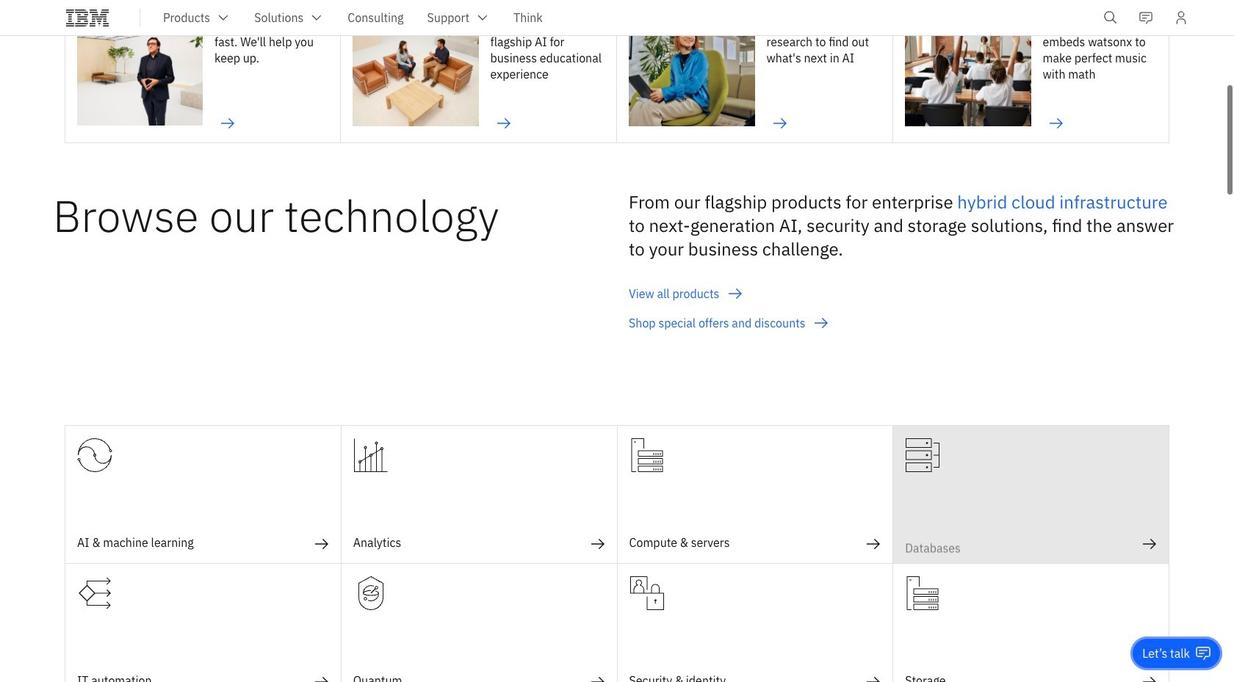 Task type: locate. For each thing, give the bounding box(es) containing it.
let's talk element
[[1143, 646, 1191, 662]]



Task type: vqa. For each thing, say whether or not it's contained in the screenshot.
Let's talk element
yes



